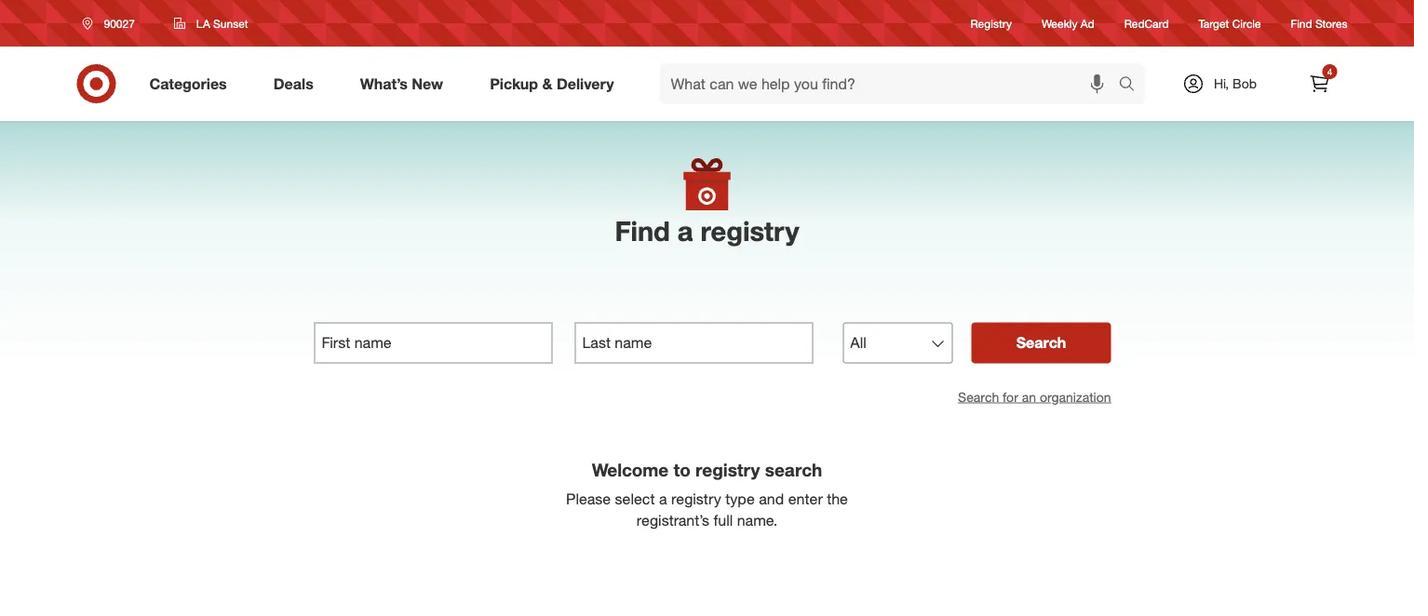 Task type: locate. For each thing, give the bounding box(es) containing it.
registry
[[701, 214, 799, 247], [695, 459, 760, 480], [671, 490, 721, 508]]

1 vertical spatial search
[[765, 459, 822, 480]]

find for find stores
[[1291, 16, 1312, 30]]

0 vertical spatial search
[[1110, 76, 1155, 95]]

search
[[1016, 334, 1066, 352], [958, 388, 999, 405]]

weekly ad
[[1042, 16, 1095, 30]]

registry for to
[[695, 459, 760, 480]]

welcome
[[592, 459, 669, 480]]

registry inside please select a registry type and enter the registrant's full name.
[[671, 490, 721, 508]]

1 vertical spatial a
[[659, 490, 667, 508]]

ad
[[1081, 16, 1095, 30]]

0 horizontal spatial search
[[765, 459, 822, 480]]

0 vertical spatial a
[[678, 214, 693, 247]]

0 vertical spatial find
[[1291, 16, 1312, 30]]

1 horizontal spatial find
[[1291, 16, 1312, 30]]

deals link
[[258, 63, 337, 104]]

the
[[827, 490, 848, 508]]

redcard
[[1124, 16, 1169, 30]]

to
[[674, 459, 691, 480]]

weekly ad link
[[1042, 15, 1095, 31]]

search up search for an organization link
[[1016, 334, 1066, 352]]

and
[[759, 490, 784, 508]]

2 vertical spatial registry
[[671, 490, 721, 508]]

please
[[566, 490, 611, 508]]

0 horizontal spatial search
[[958, 388, 999, 405]]

find a registry
[[615, 214, 799, 247]]

a
[[678, 214, 693, 247], [659, 490, 667, 508]]

search up enter
[[765, 459, 822, 480]]

search down "redcard" link at right top
[[1110, 76, 1155, 95]]

what's
[[360, 75, 408, 93]]

4
[[1327, 66, 1332, 77]]

find for find a registry
[[615, 214, 670, 247]]

search
[[1110, 76, 1155, 95], [765, 459, 822, 480]]

1 horizontal spatial search
[[1016, 334, 1066, 352]]

search button
[[1110, 63, 1155, 108]]

0 horizontal spatial a
[[659, 490, 667, 508]]

What can we help you find? suggestions appear below search field
[[660, 63, 1123, 104]]

0 vertical spatial search
[[1016, 334, 1066, 352]]

search inside button
[[1016, 334, 1066, 352]]

None text field
[[575, 322, 813, 363]]

1 vertical spatial find
[[615, 214, 670, 247]]

0 horizontal spatial find
[[615, 214, 670, 247]]

registry for a
[[701, 214, 799, 247]]

1 vertical spatial registry
[[695, 459, 760, 480]]

registry link
[[971, 15, 1012, 31]]

&
[[542, 75, 552, 93]]

type
[[725, 490, 755, 508]]

None text field
[[314, 322, 552, 363]]

delivery
[[557, 75, 614, 93]]

find stores link
[[1291, 15, 1348, 31]]

what's new
[[360, 75, 443, 93]]

1 vertical spatial search
[[958, 388, 999, 405]]

0 vertical spatial registry
[[701, 214, 799, 247]]

welcome to registry search
[[592, 459, 822, 480]]

find
[[1291, 16, 1312, 30], [615, 214, 670, 247]]

target circle link
[[1199, 15, 1261, 31]]

1 horizontal spatial search
[[1110, 76, 1155, 95]]

a inside please select a registry type and enter the registrant's full name.
[[659, 490, 667, 508]]

hi,
[[1214, 75, 1229, 92]]

target
[[1199, 16, 1229, 30]]

pickup
[[490, 75, 538, 93]]

categories
[[149, 75, 227, 93]]

search left for
[[958, 388, 999, 405]]

4 link
[[1299, 63, 1340, 104]]

search for search
[[1016, 334, 1066, 352]]

la
[[196, 16, 210, 30]]

pickup & delivery
[[490, 75, 614, 93]]



Task type: describe. For each thing, give the bounding box(es) containing it.
name.
[[737, 511, 778, 529]]

select
[[615, 490, 655, 508]]

please select a registry type and enter the registrant's full name.
[[566, 490, 848, 529]]

la sunset
[[196, 16, 248, 30]]

sunset
[[213, 16, 248, 30]]

search button
[[971, 322, 1111, 363]]

hi, bob
[[1214, 75, 1257, 92]]

deals
[[273, 75, 313, 93]]

90027
[[104, 16, 135, 30]]

bob
[[1233, 75, 1257, 92]]

pickup & delivery link
[[474, 63, 637, 104]]

enter
[[788, 490, 823, 508]]

an
[[1022, 388, 1036, 405]]

categories link
[[134, 63, 250, 104]]

stores
[[1315, 16, 1348, 30]]

search for search for an organization
[[958, 388, 999, 405]]

la sunset button
[[162, 7, 260, 40]]

1 horizontal spatial a
[[678, 214, 693, 247]]

full
[[714, 511, 733, 529]]

registry
[[971, 16, 1012, 30]]

redcard link
[[1124, 15, 1169, 31]]

find stores
[[1291, 16, 1348, 30]]

new
[[412, 75, 443, 93]]

search for an organization link
[[958, 388, 1111, 405]]

90027 button
[[70, 7, 154, 40]]

for
[[1003, 388, 1018, 405]]

target circle
[[1199, 16, 1261, 30]]

organization
[[1040, 388, 1111, 405]]

search for an organization
[[958, 388, 1111, 405]]

weekly
[[1042, 16, 1078, 30]]

registrant's
[[637, 511, 709, 529]]

circle
[[1232, 16, 1261, 30]]

what's new link
[[344, 63, 467, 104]]



Task type: vqa. For each thing, say whether or not it's contained in the screenshot.
the Find
yes



